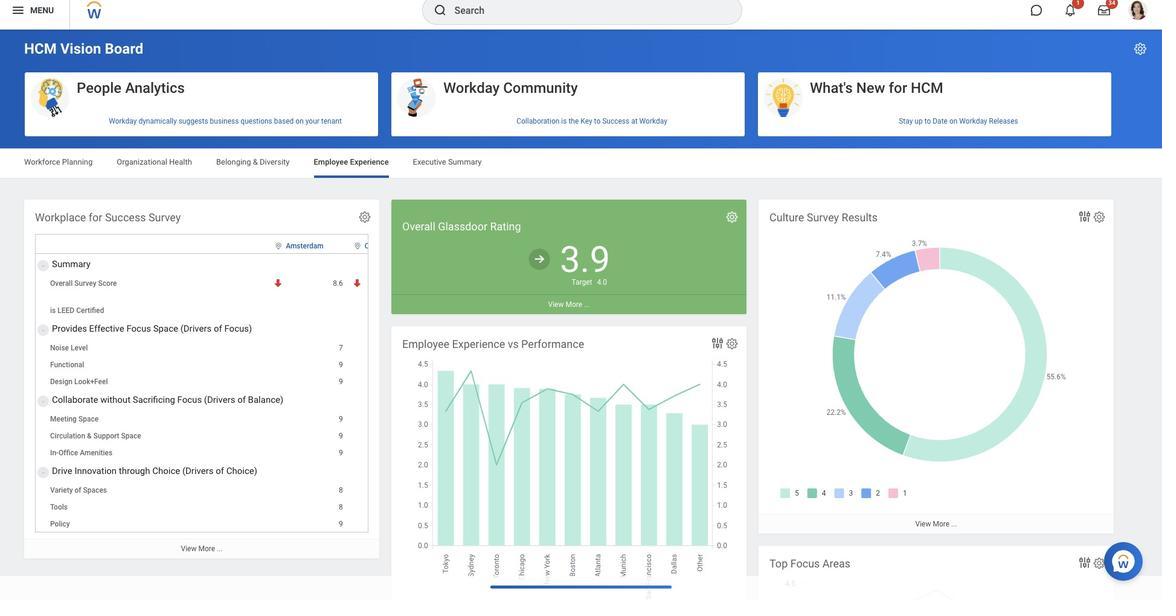 Task type: locate. For each thing, give the bounding box(es) containing it.
0 vertical spatial view more ... link
[[391, 295, 747, 315]]

2 horizontal spatial ...
[[951, 521, 957, 529]]

0 horizontal spatial view
[[181, 545, 197, 554]]

on left your
[[296, 117, 304, 125]]

5 9 from the top
[[339, 449, 343, 458]]

2 deteriorating element from the left
[[353, 279, 411, 289]]

&
[[253, 158, 258, 167], [87, 433, 92, 441]]

key
[[581, 117, 592, 125]]

1 deteriorating image from the left
[[274, 279, 283, 288]]

0 horizontal spatial is
[[50, 307, 56, 315]]

... inside 'workplace for success survey' element
[[217, 545, 223, 554]]

balance)
[[248, 395, 283, 406]]

1 vertical spatial ...
[[951, 521, 957, 529]]

support
[[93, 433, 119, 441]]

collapse image
[[38, 259, 45, 274], [38, 324, 45, 338], [38, 395, 45, 410]]

deteriorating image right 8.6 at the top left of page
[[353, 279, 362, 288]]

2 horizontal spatial space
[[153, 324, 178, 335]]

1 vertical spatial summary
[[52, 259, 91, 270]]

1 horizontal spatial space
[[121, 433, 141, 441]]

collapse image for collaborate without sacrificing focus (drivers of balance)
[[38, 395, 45, 410]]

analytics
[[125, 80, 185, 97]]

deteriorating image down location icon
[[274, 279, 283, 288]]

0 horizontal spatial &
[[87, 433, 92, 441]]

deteriorating element
[[274, 279, 343, 289], [353, 279, 411, 289]]

1 horizontal spatial configure and view chart data image
[[1077, 556, 1092, 571]]

deteriorating element containing 8.6
[[274, 279, 343, 289]]

neutral good image
[[528, 248, 551, 271]]

on
[[296, 117, 304, 125], [949, 117, 958, 125]]

1 horizontal spatial to
[[924, 117, 931, 125]]

2 horizontal spatial more
[[933, 521, 949, 529]]

noise level
[[50, 344, 88, 353]]

amsterdam
[[286, 242, 324, 251]]

configure and view chart data image inside top focus areas element
[[1077, 556, 1092, 571]]

location image
[[274, 242, 283, 251]]

1 vertical spatial &
[[87, 433, 92, 441]]

of left choice) in the left of the page
[[216, 466, 224, 477]]

1 horizontal spatial overall
[[402, 220, 435, 233]]

0 vertical spatial space
[[153, 324, 178, 335]]

more inside culture survey results element
[[933, 521, 949, 529]]

belonging
[[216, 158, 251, 167]]

1 horizontal spatial &
[[253, 158, 258, 167]]

0 horizontal spatial for
[[89, 211, 102, 224]]

people analytics button
[[25, 72, 378, 118]]

vision
[[60, 40, 101, 57]]

provides effective focus space (drivers of focus)
[[52, 324, 252, 335]]

3 9 from the top
[[339, 416, 343, 424]]

0 vertical spatial collapse image
[[38, 259, 45, 274]]

0 horizontal spatial view more ... link
[[24, 539, 379, 559]]

what's new for hcm button
[[758, 72, 1111, 118]]

1 horizontal spatial on
[[949, 117, 958, 125]]

workday dynamically suggests business questions based on your tenant link
[[25, 112, 378, 130]]

2 horizontal spatial view more ... link
[[759, 515, 1114, 535]]

0 horizontal spatial more
[[198, 545, 215, 554]]

view for culture survey results
[[915, 521, 931, 529]]

... inside culture survey results element
[[951, 521, 957, 529]]

overall left glassdoor
[[402, 220, 435, 233]]

on right date
[[949, 117, 958, 125]]

3 collapse image from the top
[[38, 395, 45, 410]]

overall
[[402, 220, 435, 233], [50, 280, 73, 288]]

2 vertical spatial (drivers
[[182, 466, 214, 477]]

search image
[[433, 3, 447, 18]]

success down organizational
[[105, 211, 146, 224]]

& left the support
[[87, 433, 92, 441]]

space right the support
[[121, 433, 141, 441]]

0 vertical spatial more
[[566, 301, 582, 309]]

view more ... link for culture survey results
[[759, 515, 1114, 535]]

of for focus)
[[214, 324, 222, 335]]

more inside 'workplace for success survey' element
[[198, 545, 215, 554]]

variety of spaces
[[50, 487, 107, 495]]

focus right 'sacrificing'
[[177, 395, 202, 406]]

deteriorating element down the amsterdam
[[274, 279, 343, 289]]

inbox large image
[[1098, 4, 1110, 16]]

0 vertical spatial configure and view chart data image
[[710, 336, 725, 351]]

view inside culture survey results element
[[915, 521, 931, 529]]

survey right culture
[[807, 211, 839, 224]]

0 horizontal spatial overall
[[50, 280, 73, 288]]

score
[[98, 280, 117, 288]]

2 horizontal spatial focus
[[790, 558, 820, 571]]

people analytics
[[77, 80, 185, 97]]

0 vertical spatial hcm
[[24, 40, 57, 57]]

office
[[59, 449, 78, 458]]

0 vertical spatial &
[[253, 158, 258, 167]]

0 vertical spatial focus
[[126, 324, 151, 335]]

your
[[305, 117, 319, 125]]

is
[[561, 117, 567, 125], [50, 307, 56, 315]]

0 horizontal spatial view more ...
[[181, 545, 223, 554]]

1 vertical spatial hcm
[[911, 80, 943, 97]]

space for support
[[121, 433, 141, 441]]

hcm down "menu" dropdown button
[[24, 40, 57, 57]]

0 horizontal spatial on
[[296, 117, 304, 125]]

collapse image left the collaborate
[[38, 395, 45, 410]]

1 vertical spatial collapse image
[[38, 324, 45, 338]]

1 deteriorating element from the left
[[274, 279, 343, 289]]

for
[[889, 80, 907, 97], [89, 211, 102, 224]]

0 horizontal spatial success
[[105, 211, 146, 224]]

configure workplace for success survey image
[[358, 211, 371, 224]]

choice)
[[226, 466, 257, 477]]

2 vertical spatial ...
[[217, 545, 223, 554]]

0 horizontal spatial survey
[[74, 280, 96, 288]]

1 vertical spatial (drivers
[[204, 395, 235, 406]]

1 vertical spatial success
[[105, 211, 146, 224]]

(drivers
[[180, 324, 212, 335], [204, 395, 235, 406], [182, 466, 214, 477]]

0 vertical spatial employee
[[314, 158, 348, 167]]

overall inside 'workplace for success survey' element
[[50, 280, 73, 288]]

policy
[[50, 521, 70, 529]]

2 vertical spatial view
[[181, 545, 197, 554]]

0 horizontal spatial hcm
[[24, 40, 57, 57]]

without
[[100, 395, 130, 406]]

tab list
[[12, 149, 1150, 178]]

focus right the top
[[790, 558, 820, 571]]

2 vertical spatial view more ...
[[181, 545, 223, 554]]

0 horizontal spatial deteriorating image
[[274, 279, 283, 288]]

community
[[503, 80, 578, 97]]

collapse image for summary
[[38, 259, 45, 274]]

1 vertical spatial view more ...
[[915, 521, 957, 529]]

summary right executive
[[448, 158, 482, 167]]

2 8 from the top
[[339, 504, 343, 512]]

& inside 'workplace for success survey' element
[[87, 433, 92, 441]]

9 for space
[[339, 416, 343, 424]]

of for balance)
[[237, 395, 246, 406]]

deteriorating element down 'chicago'
[[353, 279, 411, 289]]

workday inside 'button'
[[443, 80, 500, 97]]

0 vertical spatial is
[[561, 117, 567, 125]]

1 vertical spatial view more ... link
[[759, 515, 1114, 535]]

suggests
[[179, 117, 208, 125]]

is left the at left
[[561, 117, 567, 125]]

survey
[[149, 211, 181, 224], [807, 211, 839, 224], [74, 280, 96, 288]]

2 9 from the top
[[339, 378, 343, 387]]

0 horizontal spatial employee
[[314, 158, 348, 167]]

collapse image down workplace
[[38, 259, 45, 274]]

1 collapse image from the top
[[38, 259, 45, 274]]

1 vertical spatial is
[[50, 307, 56, 315]]

collaboration
[[516, 117, 560, 125]]

overall up leed
[[50, 280, 73, 288]]

2 vertical spatial more
[[198, 545, 215, 554]]

1 8 from the top
[[339, 487, 343, 495]]

view inside 'workplace for success survey' element
[[181, 545, 197, 554]]

1 horizontal spatial deteriorating image
[[353, 279, 362, 288]]

(drivers right choice
[[182, 466, 214, 477]]

0 vertical spatial summary
[[448, 158, 482, 167]]

collaboration is the key to success at workday link
[[391, 112, 745, 130]]

experience up configure workplace for success survey image
[[350, 158, 389, 167]]

1 vertical spatial overall
[[50, 280, 73, 288]]

survey left score
[[74, 280, 96, 288]]

survey for overall survey score
[[74, 280, 96, 288]]

1 horizontal spatial hcm
[[911, 80, 943, 97]]

performance
[[521, 338, 584, 351]]

(drivers left focus)
[[180, 324, 212, 335]]

survey down organizational health
[[149, 211, 181, 224]]

1 horizontal spatial ...
[[584, 301, 590, 309]]

provides
[[52, 324, 87, 335]]

hcm up stay up to date on workday releases link
[[911, 80, 943, 97]]

tab list containing workforce planning
[[12, 149, 1150, 178]]

circulation & support space
[[50, 433, 141, 441]]

1 on from the left
[[296, 117, 304, 125]]

for right new
[[889, 80, 907, 97]]

for right workplace
[[89, 211, 102, 224]]

1 vertical spatial more
[[933, 521, 949, 529]]

summary inside 'workplace for success survey' element
[[52, 259, 91, 270]]

employee experience vs performance
[[402, 338, 584, 351]]

1 vertical spatial 8
[[339, 504, 343, 512]]

0 horizontal spatial ...
[[217, 545, 223, 554]]

of
[[214, 324, 222, 335], [237, 395, 246, 406], [216, 466, 224, 477], [75, 487, 81, 495]]

to right up
[[924, 117, 931, 125]]

1 horizontal spatial survey
[[149, 211, 181, 224]]

collaborate
[[52, 395, 98, 406]]

space up circulation & support space
[[78, 416, 99, 424]]

1 horizontal spatial deteriorating element
[[353, 279, 411, 289]]

1 horizontal spatial employee
[[402, 338, 449, 351]]

menu button
[[0, 0, 70, 30]]

more
[[566, 301, 582, 309], [933, 521, 949, 529], [198, 545, 215, 554]]

is left leed
[[50, 307, 56, 315]]

...
[[584, 301, 590, 309], [951, 521, 957, 529], [217, 545, 223, 554]]

2 collapse image from the top
[[38, 324, 45, 338]]

focus
[[126, 324, 151, 335], [177, 395, 202, 406], [790, 558, 820, 571]]

view more ... link
[[391, 295, 747, 315], [759, 515, 1114, 535], [24, 539, 379, 559]]

collaboration is the key to success at workday
[[516, 117, 667, 125]]

configure and view chart data image left configure top focus areas icon
[[1077, 556, 1092, 571]]

1 vertical spatial configure and view chart data image
[[1077, 556, 1092, 571]]

0 vertical spatial experience
[[350, 158, 389, 167]]

at
[[631, 117, 638, 125]]

collapse image left provides
[[38, 324, 45, 338]]

configure image
[[725, 211, 739, 224]]

focus right effective
[[126, 324, 151, 335]]

9 for &
[[339, 433, 343, 441]]

profile logan mcneil image
[[1128, 1, 1148, 22]]

view more ...
[[548, 301, 590, 309], [915, 521, 957, 529], [181, 545, 223, 554]]

1 vertical spatial employee
[[402, 338, 449, 351]]

workday
[[443, 80, 500, 97], [109, 117, 137, 125], [639, 117, 667, 125], [959, 117, 987, 125]]

of right variety
[[75, 487, 81, 495]]

chicago link
[[365, 240, 391, 251]]

configure this page image
[[1133, 42, 1148, 56]]

(drivers left "balance)"
[[204, 395, 235, 406]]

9 for look+feel
[[339, 378, 343, 387]]

1 horizontal spatial experience
[[452, 338, 505, 351]]

stay up to date on workday releases
[[899, 117, 1018, 125]]

2 horizontal spatial survey
[[807, 211, 839, 224]]

certified
[[76, 307, 104, 315]]

0 vertical spatial ...
[[584, 301, 590, 309]]

0 vertical spatial 8
[[339, 487, 343, 495]]

& left diversity
[[253, 158, 258, 167]]

& for circulation
[[87, 433, 92, 441]]

9
[[339, 361, 343, 370], [339, 378, 343, 387], [339, 416, 343, 424], [339, 433, 343, 441], [339, 449, 343, 458], [339, 521, 343, 529]]

success left at
[[602, 117, 629, 125]]

level
[[71, 344, 88, 353]]

people
[[77, 80, 122, 97]]

design
[[50, 378, 72, 387]]

4 9 from the top
[[339, 433, 343, 441]]

planning
[[62, 158, 93, 167]]

view
[[548, 301, 564, 309], [915, 521, 931, 529], [181, 545, 197, 554]]

space right effective
[[153, 324, 178, 335]]

1 horizontal spatial view more ...
[[548, 301, 590, 309]]

configure and view chart data image
[[710, 336, 725, 351], [1077, 556, 1092, 571]]

0 horizontal spatial experience
[[350, 158, 389, 167]]

2 vertical spatial collapse image
[[38, 395, 45, 410]]

... for workplace for success survey
[[217, 545, 223, 554]]

of left focus)
[[214, 324, 222, 335]]

8 for variety of spaces
[[339, 487, 343, 495]]

organizational health
[[117, 158, 192, 167]]

employee
[[314, 158, 348, 167], [402, 338, 449, 351]]

1 horizontal spatial focus
[[177, 395, 202, 406]]

1 horizontal spatial view more ... link
[[391, 295, 747, 315]]

overall survey score
[[50, 280, 117, 288]]

0 vertical spatial (drivers
[[180, 324, 212, 335]]

configure employee experience vs performance image
[[725, 338, 739, 351]]

experience
[[350, 158, 389, 167], [452, 338, 505, 351]]

deteriorating image
[[274, 279, 283, 288], [353, 279, 362, 288]]

hcm vision board
[[24, 40, 143, 57]]

configure and view chart data image for employee experience vs performance
[[710, 336, 725, 351]]

amsterdam link
[[286, 240, 324, 251]]

summary up "overall survey score"
[[52, 259, 91, 270]]

results
[[842, 211, 878, 224]]

6 9 from the top
[[339, 521, 343, 529]]

configure and view chart data image left configure employee experience vs performance image
[[710, 336, 725, 351]]

to
[[594, 117, 600, 125], [924, 117, 931, 125]]

0 horizontal spatial summary
[[52, 259, 91, 270]]

location image
[[353, 242, 362, 251]]

0 horizontal spatial to
[[594, 117, 600, 125]]

of left "balance)"
[[237, 395, 246, 406]]

1 horizontal spatial for
[[889, 80, 907, 97]]

health
[[169, 158, 192, 167]]

view more ... inside 'workplace for success survey' element
[[181, 545, 223, 554]]

more for workplace for success survey
[[198, 545, 215, 554]]

experience left vs at the bottom of page
[[452, 338, 505, 351]]

view more ... inside culture survey results element
[[915, 521, 957, 529]]

0 horizontal spatial deteriorating element
[[274, 279, 343, 289]]

2 vertical spatial view more ... link
[[24, 539, 379, 559]]

0 vertical spatial overall
[[402, 220, 435, 233]]

experience for employee experience
[[350, 158, 389, 167]]

2 horizontal spatial view
[[915, 521, 931, 529]]

spaces
[[83, 487, 107, 495]]

1 vertical spatial view
[[915, 521, 931, 529]]

2 horizontal spatial view more ...
[[915, 521, 957, 529]]

to right key
[[594, 117, 600, 125]]

1 vertical spatial experience
[[452, 338, 505, 351]]

justify image
[[11, 3, 25, 18]]

0 vertical spatial for
[[889, 80, 907, 97]]

more for culture survey results
[[933, 521, 949, 529]]

top focus areas element
[[759, 547, 1114, 601]]

0 horizontal spatial space
[[78, 416, 99, 424]]

0 horizontal spatial configure and view chart data image
[[710, 336, 725, 351]]

0 vertical spatial view
[[548, 301, 564, 309]]

1 horizontal spatial view
[[548, 301, 564, 309]]

1 horizontal spatial success
[[602, 117, 629, 125]]

rating
[[490, 220, 521, 233]]

2 vertical spatial space
[[121, 433, 141, 441]]

executive summary
[[413, 158, 482, 167]]



Task type: vqa. For each thing, say whether or not it's contained in the screenshot.
first Collapse image from the top of the 'WORKPLACE FOR SUCCESS SURVEY' element
yes



Task type: describe. For each thing, give the bounding box(es) containing it.
1 to from the left
[[594, 117, 600, 125]]

employee for employee experience vs performance
[[402, 338, 449, 351]]

1 vertical spatial space
[[78, 416, 99, 424]]

configure and view chart data image
[[1077, 210, 1092, 224]]

new
[[856, 80, 885, 97]]

effective
[[89, 324, 124, 335]]

7
[[339, 344, 343, 353]]

look+feel
[[74, 378, 108, 387]]

workplace
[[35, 211, 86, 224]]

menu
[[30, 5, 54, 15]]

(drivers for choice
[[182, 466, 214, 477]]

culture
[[769, 211, 804, 224]]

0 vertical spatial success
[[602, 117, 629, 125]]

in-
[[50, 449, 59, 458]]

view more ... link for workplace for success survey
[[24, 539, 379, 559]]

board
[[105, 40, 143, 57]]

meeting space
[[50, 416, 99, 424]]

top focus areas
[[769, 558, 850, 571]]

workday community button
[[391, 72, 745, 118]]

1 vertical spatial for
[[89, 211, 102, 224]]

hcm inside "button"
[[911, 80, 943, 97]]

tools
[[50, 504, 68, 512]]

view more ... for workplace for success survey
[[181, 545, 223, 554]]

business
[[210, 117, 239, 125]]

view for workplace for success survey
[[181, 545, 197, 554]]

what's new for hcm
[[810, 80, 943, 97]]

6
[[406, 344, 411, 353]]

overall for 3.9
[[402, 220, 435, 233]]

0 vertical spatial view more ...
[[548, 301, 590, 309]]

3.9
[[560, 238, 610, 281]]

sacrificing
[[133, 395, 175, 406]]

... for culture survey results
[[951, 521, 957, 529]]

workforce
[[24, 158, 60, 167]]

0 horizontal spatial focus
[[126, 324, 151, 335]]

overall glassdoor rating
[[402, 220, 521, 233]]

leed
[[58, 307, 74, 315]]

drive innovation through choice (drivers of choice)
[[52, 466, 257, 477]]

2 vertical spatial focus
[[790, 558, 820, 571]]

design look+feel
[[50, 378, 108, 387]]

diversity
[[260, 158, 290, 167]]

survey for culture survey results
[[807, 211, 839, 224]]

3.9 target 4.0
[[560, 238, 610, 287]]

menu banner
[[0, 0, 1162, 30]]

circulation
[[50, 433, 85, 441]]

2 to from the left
[[924, 117, 931, 125]]

workplace for success survey
[[35, 211, 181, 224]]

1 vertical spatial focus
[[177, 395, 202, 406]]

1 horizontal spatial summary
[[448, 158, 482, 167]]

target
[[572, 278, 592, 287]]

culture survey results element
[[759, 200, 1114, 535]]

tenant
[[321, 117, 342, 125]]

employee for employee experience
[[314, 158, 348, 167]]

collapse image for provides effective focus space (drivers of focus)
[[38, 324, 45, 338]]

noise
[[50, 344, 69, 353]]

tab list inside "3.9" main content
[[12, 149, 1150, 178]]

configure and view chart data image for top focus areas
[[1077, 556, 1092, 571]]

stay up to date on workday releases link
[[758, 112, 1111, 130]]

3.9 main content
[[0, 30, 1162, 601]]

organizational
[[117, 158, 167, 167]]

(drivers for focus
[[204, 395, 235, 406]]

workplace for success survey element
[[24, 200, 1162, 559]]

2 deteriorating image from the left
[[353, 279, 362, 288]]

vs
[[508, 338, 519, 351]]

space for focus
[[153, 324, 178, 335]]

view more ... for culture survey results
[[915, 521, 957, 529]]

1 9 from the top
[[339, 361, 343, 370]]

drive
[[52, 466, 72, 477]]

culture survey results
[[769, 211, 878, 224]]

variety
[[50, 487, 73, 495]]

executive
[[413, 158, 446, 167]]

collaborate without sacrificing focus (drivers of balance)
[[52, 395, 283, 406]]

notifications large image
[[1064, 4, 1076, 16]]

meeting
[[50, 416, 77, 424]]

innovation
[[75, 466, 117, 477]]

configure top focus areas image
[[1093, 557, 1106, 571]]

areas
[[822, 558, 850, 571]]

through
[[119, 466, 150, 477]]

dynamically
[[139, 117, 177, 125]]

of for choice)
[[216, 466, 224, 477]]

collapse image
[[38, 466, 45, 481]]

9 for office
[[339, 449, 343, 458]]

overall for 8.6
[[50, 280, 73, 288]]

belonging & diversity
[[216, 158, 290, 167]]

releases
[[989, 117, 1018, 125]]

functional
[[50, 361, 84, 370]]

is inside 'workplace for success survey' element
[[50, 307, 56, 315]]

2 on from the left
[[949, 117, 958, 125]]

experience for employee experience vs performance
[[452, 338, 505, 351]]

1 horizontal spatial more
[[566, 301, 582, 309]]

in-office amenities
[[50, 449, 112, 458]]

workday dynamically suggests business questions based on your tenant
[[109, 117, 342, 125]]

employee experience
[[314, 158, 389, 167]]

Search Workday  search field
[[454, 0, 717, 24]]

8.6
[[333, 280, 343, 288]]

(drivers for space
[[180, 324, 212, 335]]

8 for tools
[[339, 504, 343, 512]]

amenities
[[80, 449, 112, 458]]

workday community
[[443, 80, 578, 97]]

date
[[933, 117, 948, 125]]

based
[[274, 117, 294, 125]]

top
[[769, 558, 788, 571]]

up
[[915, 117, 923, 125]]

what's
[[810, 80, 853, 97]]

glassdoor
[[438, 220, 487, 233]]

chicago
[[365, 242, 391, 251]]

questions
[[241, 117, 272, 125]]

4.0
[[597, 278, 607, 287]]

configure culture survey results image
[[1093, 211, 1106, 224]]

is leed certified
[[50, 307, 104, 315]]

& for belonging
[[253, 158, 258, 167]]

employee experience vs performance element
[[391, 327, 747, 601]]

for inside "button"
[[889, 80, 907, 97]]



